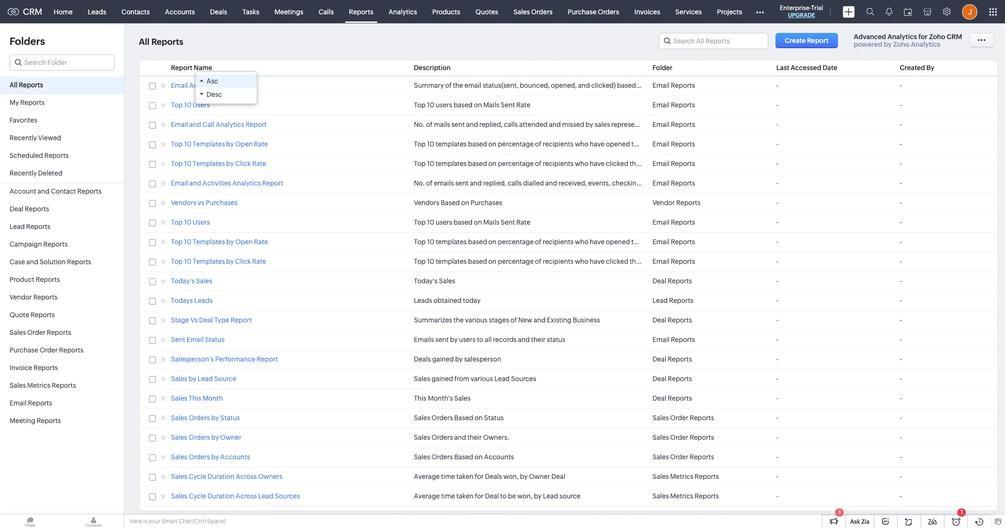 Task type: locate. For each thing, give the bounding box(es) containing it.
1 recently from the top
[[10, 134, 37, 142]]

sources for sales cycle duration across lead sources
[[275, 493, 300, 500]]

2 vertical spatial recipients
[[543, 238, 574, 246]]

1 horizontal spatial crm
[[947, 33, 962, 41]]

top 10 templates by open rate
[[171, 140, 268, 148], [171, 238, 268, 246]]

0 horizontal spatial representatives
[[611, 121, 659, 128]]

1 vertical spatial deals
[[414, 356, 431, 363]]

0 vertical spatial replied,
[[479, 121, 503, 128]]

mails for second top 10 users link from the bottom
[[483, 101, 499, 109]]

across up sales cycle duration across lead sources
[[236, 473, 257, 481]]

2 recently from the top
[[10, 169, 37, 177]]

1 vertical spatial crm
[[947, 33, 962, 41]]

users down vendors vs purchases 'link'
[[193, 219, 210, 226]]

2 top 10 templates based on percentage of recipients who have opened the email from the top
[[414, 238, 660, 246]]

users down the vendors based on purchases
[[436, 219, 452, 226]]

deal
[[10, 205, 23, 213], [652, 277, 666, 285], [199, 316, 213, 324], [652, 316, 666, 324], [652, 356, 666, 363], [652, 375, 666, 383], [652, 395, 666, 402], [551, 473, 565, 481], [485, 493, 499, 500]]

2 horizontal spatial deals
[[485, 473, 502, 481]]

recently viewed link
[[0, 130, 124, 147]]

status down stage vs deal type report link
[[205, 336, 225, 344]]

email and call analytics report
[[171, 121, 267, 128]]

1 across from the top
[[236, 473, 257, 481]]

and left clicked)
[[578, 82, 590, 89]]

my
[[10, 99, 19, 106]]

templates down call
[[193, 140, 225, 148]]

zoho up the created
[[893, 41, 909, 48]]

various down salesperson
[[471, 375, 493, 383]]

no. of mails sent and replied, calls attended and missed by sales representatives
[[414, 121, 659, 128]]

2 top 10 users based on mails sent rate from the top
[[414, 219, 530, 226]]

owners
[[258, 473, 282, 481]]

across for owners
[[236, 473, 257, 481]]

lead reports
[[10, 223, 50, 231], [652, 297, 693, 304]]

folders
[[10, 35, 45, 47]]

and left missed
[[549, 121, 561, 128]]

tasks link
[[235, 0, 267, 23]]

email reports for 2nd top 10 users link from the top of the page
[[652, 219, 695, 226]]

status(sent,
[[483, 82, 518, 89]]

gained left from at the left
[[432, 375, 453, 383]]

1 vertical spatial top 10 templates by open rate
[[171, 238, 268, 246]]

leads right home 'link'
[[88, 8, 106, 16]]

2 average from the top
[[414, 493, 440, 500]]

zoho up created by
[[929, 33, 945, 41]]

all
[[485, 336, 492, 344]]

order for sales orders by owner
[[670, 434, 688, 441]]

2 time from the top
[[441, 493, 455, 500]]

won,
[[503, 473, 519, 481], [517, 493, 533, 500]]

0 vertical spatial who
[[575, 140, 588, 148]]

rate for first top 10 templates by open rate link from the bottom
[[254, 238, 268, 246]]

1 purchases from the left
[[206, 199, 238, 207]]

0 vertical spatial calls
[[504, 121, 518, 128]]

no. for no. of mails sent and replied, calls attended and missed by sales representatives
[[414, 121, 425, 128]]

orders for sales orders by accounts
[[189, 453, 210, 461]]

1 vertical spatial percentage
[[498, 160, 534, 168]]

open for first top 10 templates by open rate link from the bottom
[[235, 238, 253, 246]]

calls left dialled
[[508, 179, 522, 187]]

recently for recently deleted
[[10, 169, 37, 177]]

0 vertical spatial to
[[477, 336, 483, 344]]

and
[[578, 82, 590, 89], [720, 82, 732, 89], [189, 121, 201, 128], [466, 121, 478, 128], [549, 121, 561, 128], [189, 179, 201, 187], [470, 179, 482, 187], [545, 179, 557, 187], [643, 179, 655, 187], [716, 179, 728, 187], [38, 188, 49, 195], [26, 258, 38, 266], [534, 316, 545, 324], [518, 336, 530, 344], [454, 434, 466, 441]]

1 vendors from the left
[[171, 199, 196, 207]]

this left month's
[[414, 395, 426, 402]]

2 top 10 templates by click rate from the top
[[171, 258, 266, 265]]

1 vertical spatial top 10 users based on mails sent rate
[[414, 219, 530, 226]]

email reports
[[652, 82, 695, 89], [652, 101, 695, 109], [652, 121, 695, 128], [652, 140, 695, 148], [652, 160, 695, 168], [652, 179, 695, 187], [652, 219, 695, 226], [652, 238, 695, 246], [652, 258, 695, 265], [652, 336, 695, 344], [10, 399, 52, 407]]

0 vertical spatial various
[[465, 316, 487, 324]]

0 horizontal spatial purchases
[[206, 199, 238, 207]]

1 have from the top
[[590, 140, 605, 148]]

rate for 2nd top 10 templates by open rate link from the bottom of the page
[[254, 140, 268, 148]]

deals left tasks link
[[210, 8, 227, 16]]

1 horizontal spatial all
[[139, 37, 149, 47]]

email reports for 2nd top 10 templates by click rate link from the bottom of the page
[[652, 160, 695, 168]]

recently down scheduled
[[10, 169, 37, 177]]

1 vertical spatial who
[[575, 160, 588, 168]]

representatives
[[611, 121, 659, 128], [746, 179, 793, 187]]

top 10 templates by open rate link down vendors vs purchases 'link'
[[171, 238, 268, 247]]

cycle down sales orders by accounts link
[[189, 473, 206, 481]]

1 horizontal spatial lead reports
[[652, 297, 693, 304]]

to left be
[[500, 493, 507, 500]]

vendors inside 'link'
[[171, 199, 196, 207]]

analytics right reports link
[[389, 8, 417, 16]]

to left all
[[477, 336, 483, 344]]

based up sales orders and their owners. in the bottom of the page
[[454, 414, 473, 422]]

2 vendors from the left
[[414, 199, 439, 207]]

2 users from the top
[[193, 219, 210, 226]]

2 this from the left
[[414, 395, 426, 402]]

vendor reports link
[[0, 289, 124, 307]]

sources down records
[[511, 375, 536, 383]]

0 horizontal spatial vendor reports
[[10, 293, 58, 301]]

1 recipients from the top
[[543, 140, 574, 148]]

recently inside recently deleted link
[[10, 169, 37, 177]]

1 cycle from the top
[[189, 473, 206, 481]]

1 vertical spatial sent
[[455, 179, 469, 187]]

time for average time taken for deal to be won, by lead source
[[441, 493, 455, 500]]

email analytics link
[[171, 82, 218, 91]]

replied, for attended
[[479, 121, 503, 128]]

top 10 templates by click rate link up activities
[[171, 160, 266, 169]]

templates down the vendors based on purchases
[[436, 238, 467, 246]]

sales right missed
[[595, 121, 610, 128]]

accounts down owners.
[[484, 453, 514, 461]]

vendors down emails
[[414, 199, 439, 207]]

calls left attended at the top right of the page
[[504, 121, 518, 128]]

who
[[575, 140, 588, 148], [575, 160, 588, 168], [575, 238, 588, 246]]

based for accounts
[[454, 453, 473, 461]]

and right case
[[26, 258, 38, 266]]

all reports up the my reports
[[10, 81, 43, 89]]

1 vertical spatial all
[[10, 81, 17, 89]]

3 recipients from the top
[[543, 238, 574, 246]]

1 horizontal spatial today's
[[414, 277, 438, 285]]

order
[[27, 329, 45, 336], [40, 346, 58, 354], [670, 414, 688, 422], [670, 434, 688, 441], [670, 453, 688, 461]]

vendor down product
[[10, 293, 32, 301]]

opened for first top 10 templates by open rate link from the bottom
[[606, 238, 630, 246]]

1 vertical spatial gained
[[432, 375, 453, 383]]

performance
[[215, 356, 255, 363]]

1 vertical spatial metrics
[[670, 473, 693, 481]]

report name
[[171, 64, 212, 72]]

2 who from the top
[[575, 160, 588, 168]]

this
[[189, 395, 201, 402], [414, 395, 426, 402]]

for up created by
[[918, 33, 928, 41]]

1 top 10 users from the top
[[171, 101, 210, 109]]

all reports down accounts link
[[139, 37, 183, 47]]

vendor reports down the "listed"
[[652, 199, 701, 207]]

deals for deals gained by salesperson
[[414, 356, 431, 363]]

1 vertical spatial time
[[441, 493, 455, 500]]

sales order reports
[[10, 329, 71, 336], [652, 414, 714, 422], [652, 434, 714, 441], [652, 453, 714, 461]]

(ctrl+space)
[[193, 518, 226, 525]]

0 vertical spatial based
[[441, 199, 460, 207]]

0 vertical spatial sales
[[595, 121, 610, 128]]

top 10 users link down email analytics link
[[171, 101, 210, 110]]

across
[[236, 473, 257, 481], [236, 493, 257, 500]]

rate for 2nd top 10 templates by click rate link
[[252, 258, 266, 265]]

1 vertical spatial recently
[[10, 169, 37, 177]]

0 horizontal spatial today's sales
[[171, 277, 212, 285]]

orders for sales orders by owner
[[189, 434, 210, 441]]

today's sales up leads obtained today
[[414, 277, 455, 285]]

opened for 2nd top 10 templates by open rate link from the bottom of the page
[[606, 140, 630, 148]]

2 mails from the top
[[483, 219, 499, 226]]

2 vertical spatial based
[[454, 453, 473, 461]]

top 10 templates by click rate
[[171, 160, 266, 168], [171, 258, 266, 265]]

1 horizontal spatial their
[[531, 336, 545, 344]]

1 open from the top
[[235, 140, 253, 148]]

today's sales link
[[171, 277, 212, 286]]

1 horizontal spatial vendors
[[414, 199, 439, 207]]

vendors left vs
[[171, 199, 196, 207]]

business
[[573, 316, 600, 324]]

cycle for sales cycle duration across lead sources
[[189, 493, 206, 500]]

analytics
[[389, 8, 417, 16], [888, 33, 917, 41], [911, 41, 940, 48], [189, 82, 218, 89], [216, 121, 244, 128], [232, 179, 261, 187]]

percentage
[[498, 140, 534, 148], [498, 160, 534, 168], [498, 238, 534, 246]]

2 percentage from the top
[[498, 160, 534, 168]]

recipients for 2nd top 10 templates by open rate link from the bottom of the page
[[543, 140, 574, 148]]

replied, for dialled
[[483, 179, 506, 187]]

0 vertical spatial gained
[[432, 356, 454, 363]]

1 mails from the top
[[483, 101, 499, 109]]

account and contact reports
[[10, 188, 102, 195]]

Search All Reports text field
[[659, 33, 768, 49]]

leads up summarizes
[[414, 297, 432, 304]]

recently inside recently viewed link
[[10, 134, 37, 142]]

0 horizontal spatial all reports
[[10, 81, 43, 89]]

3 templates from the top
[[436, 238, 467, 246]]

salesperson's performance report
[[171, 356, 278, 363]]

Search Folder text field
[[10, 55, 114, 70]]

deal reports for deals gained by salesperson
[[652, 356, 692, 363]]

sales
[[513, 8, 530, 16], [196, 277, 212, 285], [439, 277, 455, 285], [10, 329, 26, 336], [171, 375, 187, 383], [414, 375, 430, 383], [10, 382, 26, 389], [171, 395, 187, 402], [454, 395, 471, 402], [171, 414, 187, 422], [414, 414, 430, 422], [652, 414, 669, 422], [171, 434, 187, 441], [414, 434, 430, 441], [652, 434, 669, 441], [171, 453, 187, 461], [414, 453, 430, 461], [652, 453, 669, 461], [171, 473, 187, 481], [652, 473, 669, 481], [171, 493, 187, 500], [652, 493, 669, 500]]

1 vertical spatial for
[[475, 473, 484, 481]]

1 percentage from the top
[[498, 140, 534, 148]]

mails down status(sent,
[[483, 101, 499, 109]]

recently down favorites
[[10, 134, 37, 142]]

3 have from the top
[[590, 238, 605, 246]]

1 vertical spatial open
[[235, 238, 253, 246]]

0 horizontal spatial sources
[[275, 493, 300, 500]]

users
[[436, 101, 452, 109], [436, 219, 452, 226], [459, 336, 476, 344]]

0 vertical spatial crm
[[23, 7, 42, 17]]

1 vertical spatial top 10 templates by click rate link
[[171, 258, 266, 267]]

0 vertical spatial top 10 users link
[[171, 101, 210, 110]]

1 taken from the top
[[456, 473, 474, 481]]

upgrade
[[788, 12, 815, 19]]

0 horizontal spatial their
[[467, 434, 482, 441]]

deal reports for today's sales
[[652, 277, 692, 285]]

call
[[202, 121, 214, 128]]

1 vertical spatial owner
[[529, 473, 550, 481]]

0 vertical spatial for
[[918, 33, 928, 41]]

1 vertical spatial top 10 templates by click rate
[[171, 258, 266, 265]]

sales metrics reports
[[10, 382, 76, 389], [652, 473, 719, 481], [652, 493, 719, 500]]

report inside button
[[807, 37, 828, 44]]

deals down emails
[[414, 356, 431, 363]]

from
[[454, 375, 469, 383]]

sales cycle duration across owners
[[171, 473, 282, 481]]

and left user
[[720, 82, 732, 89]]

this left month
[[189, 395, 201, 402]]

percentage for 2nd top 10 templates by open rate link from the bottom of the page
[[498, 140, 534, 148]]

top 10 templates by open rate link down the email and call analytics report link on the top
[[171, 140, 268, 149]]

campaign
[[10, 241, 42, 248]]

-
[[776, 82, 778, 89], [900, 82, 902, 89], [776, 101, 778, 109], [900, 101, 902, 109], [776, 121, 778, 128], [900, 121, 902, 128], [776, 140, 778, 148], [900, 140, 902, 148], [776, 160, 778, 168], [900, 160, 902, 168], [776, 179, 778, 187], [900, 179, 902, 187], [776, 199, 778, 207], [900, 199, 902, 207], [776, 219, 778, 226], [900, 219, 902, 226], [776, 238, 778, 246], [900, 238, 902, 246], [776, 258, 778, 265], [900, 258, 902, 265], [776, 277, 778, 285], [900, 277, 902, 285], [776, 297, 778, 304], [900, 297, 902, 304], [776, 316, 778, 324], [900, 316, 902, 324], [776, 336, 778, 344], [900, 336, 902, 344], [776, 356, 778, 363], [900, 356, 902, 363], [776, 375, 778, 383], [900, 375, 902, 383], [776, 395, 778, 402], [900, 395, 902, 402], [776, 414, 778, 422], [900, 414, 902, 422], [776, 434, 778, 441], [900, 434, 902, 441], [776, 453, 778, 461], [900, 453, 902, 461], [776, 473, 778, 481], [900, 473, 902, 481], [776, 493, 778, 500], [900, 493, 902, 500]]

1 top 10 users link from the top
[[171, 101, 210, 110]]

1 vertical spatial all reports
[[10, 81, 43, 89]]

1 vertical spatial have
[[590, 160, 605, 168]]

top 10 users link
[[171, 101, 210, 110], [171, 219, 210, 228]]

2 vertical spatial who
[[575, 238, 588, 246]]

top 10 templates by click rate link up today's sales link
[[171, 258, 266, 267]]

2 vertical spatial templates
[[436, 238, 467, 246]]

quote reports
[[10, 311, 55, 319]]

1 today's from the left
[[171, 277, 195, 285]]

top 10 users based on mails sent rate for second top 10 users link from the bottom
[[414, 101, 530, 109]]

1 vertical spatial sales
[[729, 179, 744, 187]]

top 10 users based on mails sent rate
[[414, 101, 530, 109], [414, 219, 530, 226]]

1 horizontal spatial accounts
[[220, 453, 250, 461]]

no.
[[414, 121, 425, 128], [414, 179, 425, 187]]

their left owners.
[[467, 434, 482, 441]]

create report button
[[775, 33, 838, 48]]

replied,
[[479, 121, 503, 128], [483, 179, 506, 187]]

1 opened from the top
[[606, 140, 630, 148]]

lead
[[10, 223, 25, 231], [652, 297, 668, 304], [198, 375, 213, 383], [494, 375, 510, 383], [258, 493, 273, 500], [543, 493, 558, 500]]

products link
[[425, 0, 468, 23]]

sources down owners
[[275, 493, 300, 500]]

1 this from the left
[[189, 395, 201, 402]]

1 vertical spatial no.
[[414, 179, 425, 187]]

1 vertical spatial mails
[[483, 219, 499, 226]]

won, up be
[[503, 473, 519, 481]]

1 vertical spatial click
[[235, 258, 251, 265]]

0 vertical spatial top 10 templates based on percentage of recipients who have opened the email
[[414, 140, 660, 148]]

taken down sales orders based on accounts
[[456, 473, 474, 481]]

no. left emails
[[414, 179, 425, 187]]

purchase for purchase orders
[[568, 8, 596, 16]]

based for status
[[454, 414, 473, 422]]

1 no. from the top
[[414, 121, 425, 128]]

gained
[[432, 356, 454, 363], [432, 375, 453, 383]]

templates for 2nd top 10 templates by open rate link from the bottom of the page
[[436, 140, 467, 148]]

2 cycle from the top
[[189, 493, 206, 500]]

sales orders by status
[[171, 414, 240, 422]]

1 horizontal spatial zoho
[[929, 33, 945, 41]]

taken for deals
[[456, 473, 474, 481]]

1 top 10 users based on mails sent rate from the top
[[414, 101, 530, 109]]

1 vertical spatial sales metrics reports
[[652, 473, 719, 481]]

top 10 templates by open rate down vendors vs purchases 'link'
[[171, 238, 268, 246]]

duration for lead
[[207, 493, 234, 500]]

sales right date
[[729, 179, 744, 187]]

top 10 templates by open rate down the email and call analytics report link on the top
[[171, 140, 268, 148]]

top
[[171, 101, 183, 109], [414, 101, 426, 109], [171, 140, 183, 148], [414, 140, 426, 148], [171, 160, 183, 168], [414, 160, 426, 168], [171, 219, 183, 226], [414, 219, 426, 226], [171, 238, 183, 246], [414, 238, 426, 246], [171, 258, 183, 265]]

deal reports for this month's sales
[[652, 395, 692, 402]]

description
[[414, 64, 451, 72]]

1 vertical spatial top 10 users
[[171, 219, 210, 226]]

0 vertical spatial top 10 templates by click rate link
[[171, 160, 266, 169]]

accounts left the "deals" link
[[165, 8, 195, 16]]

1 top 10 templates based on percentage of recipients who have opened the email from the top
[[414, 140, 660, 148]]

date,
[[647, 82, 663, 89]]

recipients for first top 10 templates by open rate link from the bottom
[[543, 238, 574, 246]]

smart
[[161, 518, 178, 525]]

accessed
[[791, 64, 821, 72]]

orders for purchase orders
[[598, 8, 619, 16]]

mails
[[483, 101, 499, 109], [483, 219, 499, 226]]

owner up sales orders by accounts on the bottom left of the page
[[220, 434, 241, 441]]

sales
[[595, 121, 610, 128], [729, 179, 744, 187]]

purchase order reports link
[[0, 342, 124, 360]]

2 vertical spatial for
[[475, 493, 484, 500]]

3 who from the top
[[575, 238, 588, 246]]

1 vertical spatial purchase
[[10, 346, 38, 354]]

have
[[590, 140, 605, 148], [590, 160, 605, 168], [590, 238, 605, 246]]

0 horizontal spatial today's
[[171, 277, 195, 285]]

vendor inside vendor reports link
[[10, 293, 32, 301]]

top 10 users link down vs
[[171, 219, 210, 228]]

top 10 users based on mails sent rate down the vendors based on purchases
[[414, 219, 530, 226]]

today's up leads obtained today
[[414, 277, 438, 285]]

1 horizontal spatial purchase
[[568, 8, 596, 16]]

vendor reports down product reports
[[10, 293, 58, 301]]

1 duration from the top
[[207, 473, 234, 481]]

rate
[[516, 101, 530, 109], [254, 140, 268, 148], [252, 160, 266, 168], [516, 219, 530, 226], [254, 238, 268, 246], [252, 258, 266, 265]]

deal reports for summarizes the various stages of new and existing business
[[652, 316, 692, 324]]

across for lead
[[236, 493, 257, 500]]

vendors
[[171, 199, 196, 207], [414, 199, 439, 207]]

top 10 users down email analytics link
[[171, 101, 210, 109]]

reports link
[[341, 0, 381, 23]]

0 vertical spatial open
[[235, 140, 253, 148]]

all down the contacts link on the top left of page
[[139, 37, 149, 47]]

2 templates from the top
[[436, 160, 467, 168]]

replied, left dialled
[[483, 179, 506, 187]]

0 horizontal spatial lead reports
[[10, 223, 50, 231]]

2 duration from the top
[[207, 493, 234, 500]]

analytics right call
[[216, 121, 244, 128]]

source
[[559, 493, 581, 500]]

users left all
[[459, 336, 476, 344]]

0 horizontal spatial deals
[[210, 8, 227, 16]]

0 horizontal spatial zoho
[[893, 41, 909, 48]]

and left call
[[189, 121, 201, 128]]

2 opened from the top
[[606, 238, 630, 246]]

2 open from the top
[[235, 238, 253, 246]]

users down desc
[[193, 101, 210, 109]]

crm inside advanced analytics for zoho crm powered by zoho analytics
[[947, 33, 962, 41]]

0 vertical spatial average
[[414, 473, 440, 481]]

for down sales orders based on accounts
[[475, 473, 484, 481]]

all up "my"
[[10, 81, 17, 89]]

deals up average time taken for deal to be won, by lead source on the bottom of the page
[[485, 473, 502, 481]]

based down sales orders and their owners. in the bottom of the page
[[454, 453, 473, 461]]

0 vertical spatial users
[[193, 101, 210, 109]]

leads for leads obtained today
[[414, 297, 432, 304]]

1 templates from the top
[[436, 140, 467, 148]]

1 horizontal spatial purchases
[[471, 199, 502, 207]]

and right dialled
[[545, 179, 557, 187]]

based
[[617, 82, 636, 89], [454, 101, 473, 109], [468, 140, 487, 148], [468, 160, 487, 168], [454, 219, 473, 226], [468, 238, 487, 246]]

accounts up sales cycle duration across owners
[[220, 453, 250, 461]]

2 no. from the top
[[414, 179, 425, 187]]

gained down emails
[[432, 356, 454, 363]]

0 vertical spatial sources
[[511, 375, 536, 383]]

1 horizontal spatial sources
[[511, 375, 536, 383]]

recipients for 2nd top 10 templates by click rate link from the bottom of the page
[[543, 160, 574, 168]]

1 average from the top
[[414, 473, 440, 481]]

report inside 'link'
[[257, 356, 278, 363]]

replied, down status(sent,
[[479, 121, 503, 128]]

templates up today's sales link
[[193, 258, 225, 265]]

0 vertical spatial top 10 users based on mails sent rate
[[414, 101, 530, 109]]

zia
[[861, 519, 870, 525]]

1 vertical spatial top 10 templates based on percentage of recipients who have opened the email
[[414, 238, 660, 246]]

and up vs
[[189, 179, 201, 187]]

invoices link
[[627, 0, 668, 23]]

name
[[194, 64, 212, 72]]

2 vertical spatial deals
[[485, 473, 502, 481]]

top 10 templates based on percentage of recipients who have clicked the email
[[414, 160, 658, 168]]

taken for deal
[[456, 493, 474, 500]]

0 vertical spatial vendor reports
[[652, 199, 701, 207]]

templates up emails
[[436, 160, 467, 168]]

2 taken from the top
[[456, 493, 474, 500]]

top 10 users based on mails sent rate down status(sent,
[[414, 101, 530, 109]]

0 vertical spatial won,
[[503, 473, 519, 481]]

your
[[148, 518, 160, 525]]

taken down average time taken for deals won, by owner deal
[[456, 493, 474, 500]]

the
[[453, 82, 463, 89], [631, 140, 641, 148], [630, 160, 640, 168], [631, 238, 641, 246], [453, 316, 464, 324]]

contacts image
[[63, 515, 124, 528]]

vendor
[[652, 199, 675, 207], [10, 293, 32, 301]]

0 vertical spatial opened
[[606, 140, 630, 148]]

invoice reports link
[[0, 360, 124, 377]]

0 horizontal spatial purchase
[[10, 346, 38, 354]]

1 vertical spatial top 10 users link
[[171, 219, 210, 228]]

summarizes the various stages of new and existing business
[[414, 316, 600, 324]]

templates up activities
[[193, 160, 225, 168]]

email reports for second top 10 users link from the bottom
[[652, 101, 695, 109]]

summarizes
[[414, 316, 452, 324]]

1 horizontal spatial deals
[[414, 356, 431, 363]]

contacts
[[122, 8, 150, 16]]

for for deal
[[475, 473, 484, 481]]

various down today
[[465, 316, 487, 324]]

sales order reports for sales orders and their owners.
[[652, 434, 714, 441]]

existing
[[547, 316, 571, 324]]

1 vertical spatial vendor
[[10, 293, 32, 301]]

0 vertical spatial top 10 templates by open rate link
[[171, 140, 268, 149]]

email reports for the email and activities analytics report link on the left top of the page
[[652, 179, 695, 187]]

no. for no. of emails sent and replied, calls dialled and received, events, checkins, and tasks listed by date and sales representatives
[[414, 179, 425, 187]]

to
[[477, 336, 483, 344], [500, 493, 507, 500]]

owner up average time taken for deal to be won, by lead source on the bottom of the page
[[529, 473, 550, 481]]

duration for owners
[[207, 473, 234, 481]]

templates for first top 10 templates by open rate link from the bottom
[[436, 238, 467, 246]]

sales cycle duration across lead sources link
[[171, 493, 300, 502]]

1 vertical spatial across
[[236, 493, 257, 500]]

cycle up (ctrl+space)
[[189, 493, 206, 500]]

3 percentage from the top
[[498, 238, 534, 246]]

leads obtained today
[[414, 297, 481, 304]]

2 vertical spatial percentage
[[498, 238, 534, 246]]

2 across from the top
[[236, 493, 257, 500]]

mails down the vendors based on purchases
[[483, 219, 499, 226]]

0 vertical spatial click
[[235, 160, 251, 168]]

orders for sales orders
[[531, 8, 553, 16]]

1 who from the top
[[575, 140, 588, 148]]

1 time from the top
[[441, 473, 455, 481]]

sales metrics reports for average time taken for deal to be won, by lead source
[[652, 493, 719, 500]]

users up mails
[[436, 101, 452, 109]]

0 vertical spatial no.
[[414, 121, 425, 128]]

recently for recently viewed
[[10, 134, 37, 142]]

1 vertical spatial replied,
[[483, 179, 506, 187]]

dialled
[[523, 179, 544, 187]]

1 vertical spatial their
[[467, 434, 482, 441]]

2 top 10 users link from the top
[[171, 219, 210, 228]]

email reports for 2nd top 10 templates by click rate link
[[652, 258, 695, 265]]

2 vertical spatial sent
[[435, 336, 449, 344]]

based down emails
[[441, 199, 460, 207]]

deleted
[[38, 169, 62, 177]]

today's sales up todays leads
[[171, 277, 212, 285]]

email reports for sent email status link
[[652, 336, 695, 344]]

vendor down the tasks
[[652, 199, 675, 207]]

2 horizontal spatial accounts
[[484, 453, 514, 461]]

2 recipients from the top
[[543, 160, 574, 168]]



Task type: vqa. For each thing, say whether or not it's contained in the screenshot.


Task type: describe. For each thing, give the bounding box(es) containing it.
2 today's sales from the left
[[414, 277, 455, 285]]

be
[[508, 493, 516, 500]]

gained for sales
[[432, 375, 453, 383]]

and down sales orders based on status
[[454, 434, 466, 441]]

sales orders by status link
[[171, 414, 240, 423]]

product reports link
[[0, 272, 124, 289]]

sent email status
[[171, 336, 225, 344]]

1 vertical spatial sent
[[501, 219, 515, 226]]

time for average time taken for deals won, by owner deal
[[441, 473, 455, 481]]

sales orders by accounts
[[171, 453, 250, 461]]

email and activities analytics report
[[171, 179, 283, 187]]

leads for leads
[[88, 8, 106, 16]]

3 templates from the top
[[193, 238, 225, 246]]

1 users from the top
[[193, 101, 210, 109]]

2 templates from the top
[[193, 160, 225, 168]]

purchase orders link
[[560, 0, 627, 23]]

my reports link
[[0, 94, 124, 112]]

sales metrics reports link
[[0, 377, 124, 395]]

my reports
[[10, 99, 45, 106]]

top 10 templates based on percentage of recipients who have opened the email for 2nd top 10 templates by open rate link from the bottom of the page
[[414, 140, 660, 148]]

1 horizontal spatial vendor
[[652, 199, 675, 207]]

received,
[[558, 179, 587, 187]]

2 have from the top
[[590, 160, 605, 168]]

sources for sales gained from various lead sources
[[511, 375, 536, 383]]

source
[[214, 375, 236, 383]]

1 horizontal spatial owner
[[529, 473, 550, 481]]

sales orders by accounts link
[[171, 453, 250, 462]]

status down month
[[220, 414, 240, 422]]

and right mails
[[466, 121, 478, 128]]

1 today's sales from the left
[[171, 277, 212, 285]]

products
[[432, 8, 460, 16]]

invoice
[[10, 364, 32, 372]]

1 vertical spatial won,
[[517, 493, 533, 500]]

date
[[823, 64, 837, 72]]

product
[[10, 276, 34, 283]]

calls for attended
[[504, 121, 518, 128]]

1 horizontal spatial vendor reports
[[652, 199, 701, 207]]

projects
[[717, 8, 742, 16]]

all reports link
[[0, 77, 124, 94]]

1 horizontal spatial leads
[[194, 297, 213, 304]]

sales this month link
[[171, 395, 223, 404]]

metrics for average time taken for deals won, by owner deal
[[670, 473, 693, 481]]

rate for 2nd top 10 templates by click rate link from the bottom of the page
[[252, 160, 266, 168]]

0 horizontal spatial owner
[[220, 434, 241, 441]]

order for sales orders by status
[[670, 414, 688, 422]]

mails
[[434, 121, 450, 128]]

analytics link
[[381, 0, 425, 23]]

analytics up created by
[[911, 41, 940, 48]]

metrics for average time taken for deal to be won, by lead source
[[670, 493, 693, 500]]

invoice reports
[[10, 364, 58, 372]]

lead reports link
[[0, 219, 124, 236]]

status
[[547, 336, 565, 344]]

sent for mails
[[451, 121, 465, 128]]

advanced
[[854, 33, 886, 41]]

sales this month
[[171, 395, 223, 402]]

enterprise-
[[780, 4, 811, 11]]

2 top 10 templates by click rate link from the top
[[171, 258, 266, 267]]

deal reports for sales gained from various lead sources
[[652, 375, 692, 383]]

sales by lead source link
[[171, 375, 236, 384]]

orders for sales orders and their owners.
[[432, 434, 453, 441]]

4 templates from the top
[[193, 258, 225, 265]]

stage vs deal type report
[[171, 316, 252, 324]]

orders for sales orders based on accounts
[[432, 453, 453, 461]]

vendors for vendors based on purchases
[[414, 199, 439, 207]]

deals for deals
[[210, 8, 227, 16]]

and right date
[[716, 179, 728, 187]]

type
[[214, 316, 229, 324]]

1 top 10 templates by open rate link from the top
[[171, 140, 268, 149]]

this month's sales
[[414, 395, 471, 402]]

opened,
[[551, 82, 577, 89]]

percentage for 2nd top 10 templates by click rate link from the bottom of the page
[[498, 160, 534, 168]]

meeting reports
[[10, 417, 61, 425]]

obtained
[[434, 297, 462, 304]]

1 vertical spatial to
[[500, 493, 507, 500]]

account
[[10, 188, 36, 195]]

2 today's from the left
[[414, 277, 438, 285]]

sales orders and their owners.
[[414, 434, 510, 441]]

1 vertical spatial users
[[436, 219, 452, 226]]

sales metrics reports for average time taken for deals won, by owner deal
[[652, 473, 719, 481]]

open for 2nd top 10 templates by open rate link from the bottom of the page
[[235, 140, 253, 148]]

0 horizontal spatial sales
[[595, 121, 610, 128]]

powered
[[854, 41, 882, 48]]

recently viewed
[[10, 134, 61, 142]]

summary
[[414, 82, 444, 89]]

created
[[900, 64, 925, 72]]

chat
[[179, 518, 191, 525]]

home link
[[46, 0, 80, 23]]

analytics right activities
[[232, 179, 261, 187]]

purchase order reports
[[10, 346, 83, 354]]

new
[[518, 316, 532, 324]]

2 top 10 users from the top
[[171, 219, 210, 226]]

clicked
[[606, 160, 628, 168]]

0 vertical spatial sales metrics reports
[[10, 382, 76, 389]]

2 vertical spatial users
[[459, 336, 476, 344]]

0 vertical spatial lead reports
[[10, 223, 50, 231]]

2 top 10 templates by open rate from the top
[[171, 238, 268, 246]]

sent for emails
[[455, 179, 469, 187]]

and up the vendors based on purchases
[[470, 179, 482, 187]]

average for average time taken for deal to be won, by lead source
[[414, 493, 440, 500]]

by inside advanced analytics for zoho crm powered by zoho analytics
[[884, 41, 892, 48]]

stage vs deal type report link
[[171, 316, 252, 325]]

emails sent by users to all records and their status
[[414, 336, 565, 344]]

enterprise-trial upgrade
[[780, 4, 823, 19]]

sales order reports for sales orders based on status
[[652, 414, 714, 422]]

scheduled reports
[[10, 152, 69, 159]]

bounced,
[[520, 82, 550, 89]]

stages
[[489, 316, 509, 324]]

calls for dialled
[[508, 179, 522, 187]]

sales order reports for sales orders based on accounts
[[652, 453, 714, 461]]

quotes
[[475, 8, 498, 16]]

1 top 10 templates by click rate from the top
[[171, 160, 266, 168]]

summary of the email status(sent, bounced, opened, and clicked) based on date, template, module and user
[[414, 82, 747, 89]]

top 10 users based on mails sent rate for 2nd top 10 users link from the top of the page
[[414, 219, 530, 226]]

campaign reports link
[[0, 236, 124, 254]]

2 top 10 templates by open rate link from the top
[[171, 238, 268, 247]]

home
[[54, 8, 73, 16]]

status up owners.
[[484, 414, 504, 422]]

1 horizontal spatial sales
[[729, 179, 744, 187]]

analytics up desc
[[189, 82, 218, 89]]

tasks
[[656, 179, 672, 187]]

gained for deals
[[432, 356, 454, 363]]

here is your smart chat (ctrl+space)
[[129, 518, 226, 525]]

user
[[733, 82, 747, 89]]

today's inside today's sales link
[[171, 277, 195, 285]]

orders for sales orders based on status
[[432, 414, 453, 422]]

orders for sales orders by status
[[189, 414, 210, 422]]

email reports for email analytics link
[[652, 82, 695, 89]]

for for by
[[475, 493, 484, 500]]

email reports for first top 10 templates by open rate link from the bottom
[[652, 238, 695, 246]]

0 horizontal spatial accounts
[[165, 8, 195, 16]]

template,
[[664, 82, 694, 89]]

purchases inside 'link'
[[206, 199, 238, 207]]

vs
[[198, 199, 204, 207]]

and right new
[[534, 316, 545, 324]]

meetings
[[275, 8, 303, 16]]

calls
[[319, 8, 334, 16]]

email reports link
[[0, 395, 124, 413]]

date
[[700, 179, 714, 187]]

order for sales orders by accounts
[[670, 453, 688, 461]]

deal reports inside deal reports link
[[10, 205, 49, 213]]

projects link
[[709, 0, 750, 23]]

0 horizontal spatial crm
[[23, 7, 42, 17]]

email reports for the email and call analytics report link on the top
[[652, 121, 695, 128]]

folder
[[652, 64, 673, 72]]

1 click from the top
[[235, 160, 251, 168]]

2 click from the top
[[235, 258, 251, 265]]

deals link
[[203, 0, 235, 23]]

chats image
[[0, 515, 60, 528]]

sales cycle duration across owners link
[[171, 473, 282, 482]]

1 top 10 templates by click rate link from the top
[[171, 160, 266, 169]]

2 purchases from the left
[[471, 199, 502, 207]]

0 vertical spatial all reports
[[139, 37, 183, 47]]

and left the tasks
[[643, 179, 655, 187]]

for inside advanced analytics for zoho crm powered by zoho analytics
[[918, 33, 928, 41]]

salesperson
[[464, 356, 501, 363]]

analytics right advanced
[[888, 33, 917, 41]]

vendors for vendors vs purchases
[[171, 199, 196, 207]]

top 10 templates based on percentage of recipients who have opened the email for first top 10 templates by open rate link from the bottom
[[414, 238, 660, 246]]

email reports for 2nd top 10 templates by open rate link from the bottom of the page
[[652, 140, 695, 148]]

sent email status link
[[171, 336, 225, 345]]

1 templates from the top
[[193, 140, 225, 148]]

listed
[[673, 179, 690, 187]]

2 vertical spatial sent
[[171, 336, 185, 344]]

cycle for sales cycle duration across owners
[[189, 473, 206, 481]]

0 vertical spatial sent
[[501, 101, 515, 109]]

all inside all reports link
[[10, 81, 17, 89]]

contacts link
[[114, 0, 157, 23]]

0 vertical spatial metrics
[[27, 382, 50, 389]]

1 vertical spatial various
[[471, 375, 493, 383]]

1 top 10 templates by open rate from the top
[[171, 140, 268, 148]]

purchase for purchase order reports
[[10, 346, 38, 354]]

sales orders link
[[506, 0, 560, 23]]

emails
[[434, 179, 454, 187]]

advanced analytics for zoho crm powered by zoho analytics
[[854, 33, 962, 48]]

mails for 2nd top 10 users link from the top of the page
[[483, 219, 499, 226]]

1 vertical spatial lead reports
[[652, 297, 693, 304]]

average for average time taken for deals won, by owner deal
[[414, 473, 440, 481]]

favorites link
[[0, 112, 124, 130]]

invoices
[[634, 8, 660, 16]]

percentage for first top 10 templates by open rate link from the bottom
[[498, 238, 534, 246]]

salesperson's performance report link
[[171, 356, 278, 365]]

desc
[[207, 91, 222, 98]]

1 vertical spatial representatives
[[746, 179, 793, 187]]

module
[[695, 82, 719, 89]]

and down deleted
[[38, 188, 49, 195]]

vendors vs purchases
[[171, 199, 238, 207]]

0 vertical spatial users
[[436, 101, 452, 109]]

0 horizontal spatial to
[[477, 336, 483, 344]]

and right records
[[518, 336, 530, 344]]

campaign reports
[[10, 241, 68, 248]]

ask
[[850, 519, 860, 525]]

1 vertical spatial vendor reports
[[10, 293, 58, 301]]

created by
[[900, 64, 934, 72]]

meetings link
[[267, 0, 311, 23]]



